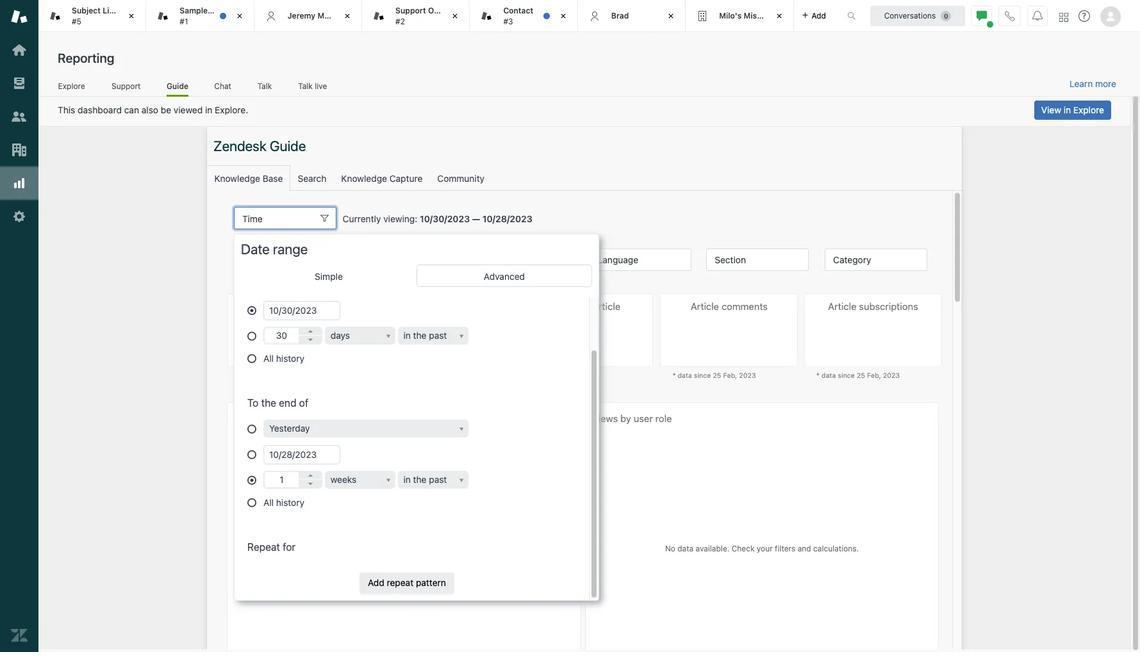 Task type: locate. For each thing, give the bounding box(es) containing it.
0 horizontal spatial explore
[[58, 81, 85, 91]]

1 tab from the left
[[38, 0, 146, 32]]

reporting image
[[11, 175, 28, 192]]

outreach
[[428, 6, 463, 15]]

0 horizontal spatial talk
[[257, 81, 272, 91]]

tab containing subject line
[[38, 0, 146, 32]]

guide
[[167, 81, 188, 91]]

get help image
[[1079, 10, 1090, 22]]

0 vertical spatial explore
[[58, 81, 85, 91]]

0 horizontal spatial in
[[205, 104, 212, 115]]

jeremy miller tab
[[254, 0, 362, 32]]

2 tab from the left
[[362, 0, 470, 32]]

close image right brad on the right top of page
[[665, 10, 678, 22]]

talk inside talk link
[[257, 81, 272, 91]]

subject
[[72, 6, 101, 15]]

0 horizontal spatial close image
[[125, 10, 138, 22]]

2 close image from the left
[[449, 10, 462, 22]]

tab containing contact
[[470, 0, 578, 32]]

more
[[1095, 78, 1116, 89]]

jeremy miller
[[288, 11, 338, 20]]

close image inside jeremy miller "tab"
[[341, 10, 354, 22]]

close image right the line
[[125, 10, 138, 22]]

reporting
[[58, 51, 114, 65]]

1 horizontal spatial support
[[395, 6, 426, 15]]

close image right the contact #3
[[557, 10, 570, 22]]

talk inside talk live link
[[298, 81, 313, 91]]

explore down learn more link
[[1073, 104, 1104, 115]]

main element
[[0, 0, 38, 652]]

can
[[124, 104, 139, 115]]

#3
[[503, 16, 513, 26]]

close image right #1
[[233, 10, 246, 22]]

views image
[[11, 75, 28, 92]]

#1 tab
[[146, 0, 254, 32]]

1 horizontal spatial in
[[1064, 104, 1071, 115]]

close image inside brad tab
[[665, 10, 678, 22]]

explore
[[58, 81, 85, 91], [1073, 104, 1104, 115]]

2 in from the left
[[1064, 104, 1071, 115]]

support link
[[111, 81, 141, 95]]

close image for brad
[[665, 10, 678, 22]]

0 horizontal spatial support
[[112, 81, 141, 91]]

in right view
[[1064, 104, 1071, 115]]

explore up this
[[58, 81, 85, 91]]

close image left #3
[[449, 10, 462, 22]]

#5
[[72, 16, 81, 26]]

support inside the support outreach #2
[[395, 6, 426, 15]]

2 talk from the left
[[298, 81, 313, 91]]

talk left live
[[298, 81, 313, 91]]

support for support
[[112, 81, 141, 91]]

close image left add dropdown button
[[773, 10, 785, 22]]

contact #3
[[503, 6, 533, 26]]

brad
[[611, 11, 629, 20]]

get started image
[[11, 42, 28, 58]]

live
[[315, 81, 327, 91]]

0 vertical spatial support
[[395, 6, 426, 15]]

support up can on the left
[[112, 81, 141, 91]]

close image right the miller
[[341, 10, 354, 22]]

1 in from the left
[[205, 104, 212, 115]]

1 vertical spatial support
[[112, 81, 141, 91]]

viewed
[[174, 104, 203, 115]]

2 close image from the left
[[341, 10, 354, 22]]

1 close image from the left
[[233, 10, 246, 22]]

tab
[[38, 0, 146, 32], [362, 0, 470, 32], [470, 0, 578, 32], [686, 0, 794, 32]]

admin image
[[11, 208, 28, 225]]

support up "#2"
[[395, 6, 426, 15]]

1 vertical spatial explore
[[1073, 104, 1104, 115]]

in
[[205, 104, 212, 115], [1064, 104, 1071, 115]]

button displays agent's chat status as online. image
[[977, 11, 987, 21]]

close image
[[233, 10, 246, 22], [449, 10, 462, 22], [557, 10, 570, 22], [773, 10, 785, 22]]

talk right chat at the left top
[[257, 81, 272, 91]]

in right viewed at top
[[205, 104, 212, 115]]

1 horizontal spatial close image
[[341, 10, 354, 22]]

close image inside tab
[[125, 10, 138, 22]]

3 close image from the left
[[665, 10, 678, 22]]

close image
[[125, 10, 138, 22], [341, 10, 354, 22], [665, 10, 678, 22]]

notifications image
[[1032, 11, 1043, 21]]

support for support outreach #2
[[395, 6, 426, 15]]

3 tab from the left
[[470, 0, 578, 32]]

close image inside #1 tab
[[233, 10, 246, 22]]

1 talk from the left
[[257, 81, 272, 91]]

contact
[[503, 6, 533, 15]]

1 horizontal spatial explore
[[1073, 104, 1104, 115]]

talk
[[257, 81, 272, 91], [298, 81, 313, 91]]

view in explore
[[1041, 104, 1104, 115]]

add button
[[794, 0, 834, 31]]

1 horizontal spatial talk
[[298, 81, 313, 91]]

#1
[[180, 16, 188, 26]]

learn more
[[1070, 78, 1116, 89]]

support
[[395, 6, 426, 15], [112, 81, 141, 91]]

2 horizontal spatial close image
[[665, 10, 678, 22]]

1 close image from the left
[[125, 10, 138, 22]]



Task type: vqa. For each thing, say whether or not it's contained in the screenshot.
Reporting at the top left of the page
yes



Task type: describe. For each thing, give the bounding box(es) containing it.
line
[[103, 6, 119, 15]]

view in explore button
[[1034, 101, 1111, 120]]

#2
[[395, 16, 405, 26]]

also
[[141, 104, 158, 115]]

in inside button
[[1064, 104, 1071, 115]]

tab containing support outreach
[[362, 0, 470, 32]]

talk for talk live
[[298, 81, 313, 91]]

organizations image
[[11, 142, 28, 158]]

brad tab
[[578, 0, 686, 32]]

explore link
[[58, 81, 85, 95]]

view
[[1041, 104, 1061, 115]]

guide link
[[167, 81, 188, 97]]

talk live
[[298, 81, 327, 91]]

4 close image from the left
[[773, 10, 785, 22]]

learn
[[1070, 78, 1093, 89]]

zendesk products image
[[1059, 12, 1068, 21]]

talk link
[[257, 81, 272, 95]]

zendesk support image
[[11, 8, 28, 25]]

4 tab from the left
[[686, 0, 794, 32]]

jeremy
[[288, 11, 315, 20]]

add
[[812, 11, 826, 20]]

conversations button
[[870, 5, 965, 26]]

dashboard
[[78, 104, 122, 115]]

explore.
[[215, 104, 248, 115]]

learn more link
[[1070, 78, 1116, 90]]

support outreach #2
[[395, 6, 463, 26]]

conversations
[[884, 11, 936, 20]]

subject line #5
[[72, 6, 119, 26]]

talk live link
[[298, 81, 327, 95]]

customers image
[[11, 108, 28, 125]]

3 close image from the left
[[557, 10, 570, 22]]

talk for talk
[[257, 81, 272, 91]]

this dashboard can also be viewed in explore.
[[58, 104, 248, 115]]

explore inside button
[[1073, 104, 1104, 115]]

tabs tab list
[[38, 0, 834, 32]]

zendesk image
[[11, 627, 28, 644]]

chat link
[[214, 81, 232, 95]]

chat
[[214, 81, 231, 91]]

this
[[58, 104, 75, 115]]

be
[[161, 104, 171, 115]]

close image for jeremy miller
[[341, 10, 354, 22]]

miller
[[317, 11, 338, 20]]



